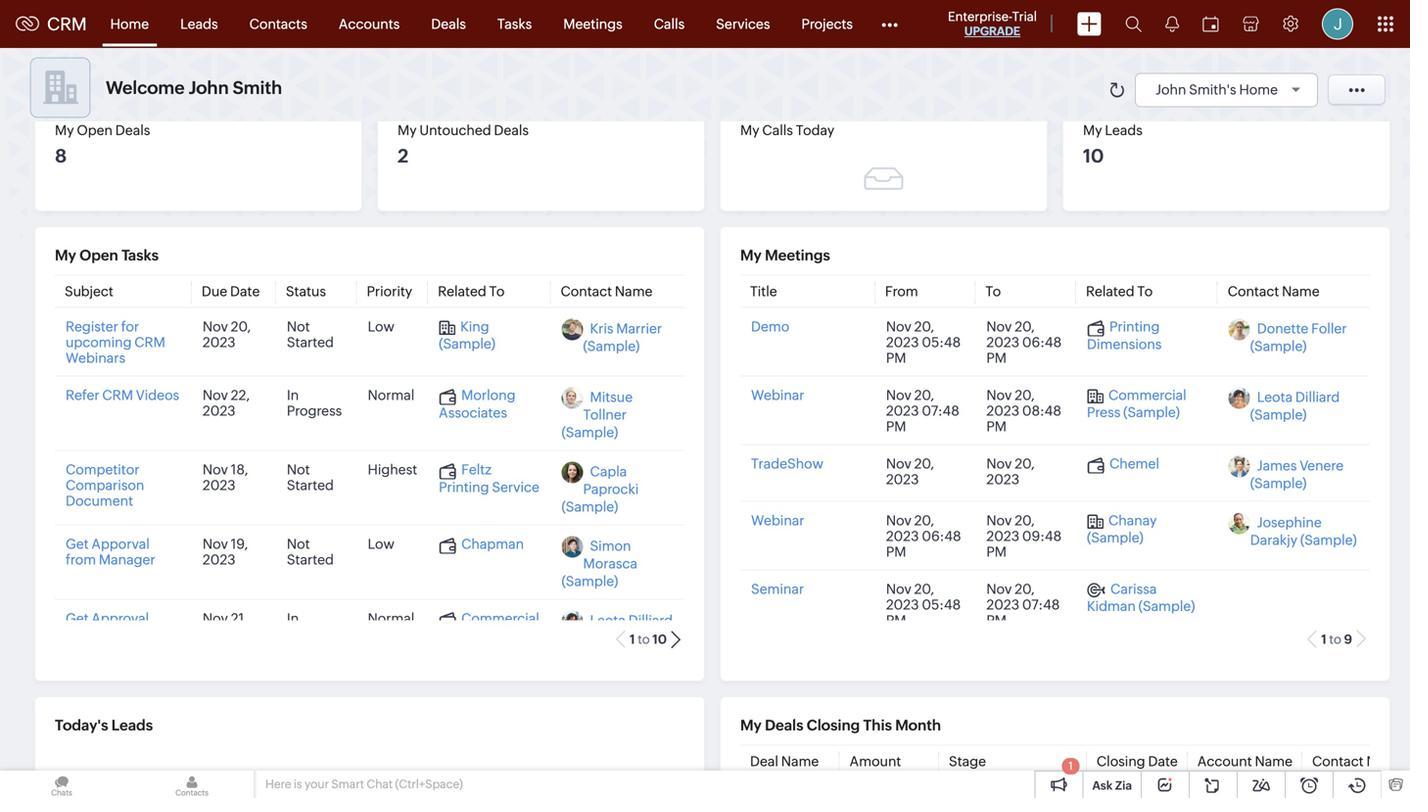 Task type: vqa. For each thing, say whether or not it's contained in the screenshot.
Welcome John Smith
yes



Task type: locate. For each thing, give the bounding box(es) containing it.
zia
[[1115, 779, 1132, 792]]

2 vertical spatial crm
[[102, 387, 133, 403]]

in progress for 22,
[[287, 387, 342, 419]]

1 progress from the top
[[287, 403, 342, 419]]

0 horizontal spatial leota dilliard (sample) link
[[583, 612, 673, 646]]

2 started from the top
[[287, 477, 334, 493]]

service
[[492, 479, 539, 495]]

1 horizontal spatial to
[[1329, 632, 1341, 647]]

06:48 up 08:48
[[1022, 334, 1062, 350]]

(sample) for the donette foller (sample) link
[[1250, 338, 1307, 354]]

1 horizontal spatial related
[[1086, 283, 1134, 299]]

priority link
[[367, 283, 412, 299]]

1 horizontal spatial 07:48
[[1022, 597, 1060, 612]]

my meetings
[[740, 247, 830, 264]]

1 vertical spatial get
[[66, 611, 89, 626]]

press down chapman "link"
[[439, 628, 472, 644]]

darakjy
[[1250, 532, 1298, 548]]

0 vertical spatial from
[[66, 552, 96, 567]]

3 to from the left
[[1137, 283, 1153, 299]]

normal
[[368, 387, 415, 403], [368, 611, 415, 626]]

seminar
[[751, 581, 804, 597]]

1 get from the top
[[66, 536, 89, 552]]

calls link
[[638, 0, 700, 47]]

(ctrl+space)
[[395, 777, 463, 791]]

normal for commercial press
[[368, 611, 415, 626]]

name for contact name "link" associated with name
[[1366, 754, 1404, 769]]

progress right the 21,
[[287, 626, 342, 642]]

printing dimensions
[[1087, 319, 1162, 352]]

(sample) for james venere (sample) 'link'
[[1250, 475, 1307, 491]]

1 vertical spatial webinar
[[751, 513, 804, 528]]

1 vertical spatial leota dilliard (sample)
[[583, 612, 673, 646]]

account name link
[[1197, 754, 1293, 769]]

leota dilliard (sample) for the bottommost leota dilliard (sample) link
[[583, 612, 673, 646]]

0 vertical spatial in
[[287, 387, 299, 403]]

my inside my leads 10
[[1083, 122, 1102, 138]]

2 related from the left
[[1086, 283, 1134, 299]]

my for my leads 10
[[1083, 122, 1102, 138]]

carissa kidman (sample) link
[[1087, 581, 1195, 614]]

1 left 9
[[1321, 632, 1327, 647]]

in progress right 22,
[[287, 387, 342, 419]]

1 vertical spatial not started
[[287, 462, 334, 493]]

1 to from the left
[[638, 632, 650, 647]]

started right 18,
[[287, 477, 334, 493]]

0 horizontal spatial nov 20, 2023 06:48 pm
[[886, 513, 961, 560]]

0 horizontal spatial john
[[189, 78, 229, 98]]

kris marrier (sample)
[[583, 321, 662, 354]]

1 horizontal spatial tasks
[[497, 16, 532, 32]]

webinar down tradeshow
[[751, 513, 804, 528]]

2 in progress from the top
[[287, 611, 342, 642]]

in progress right the 21,
[[287, 611, 342, 642]]

2 to from the left
[[1329, 632, 1341, 647]]

commercial down chapman
[[461, 611, 539, 626]]

nov 20, 2023 for not
[[203, 319, 251, 350]]

1 vertical spatial leota
[[590, 612, 626, 628]]

2 in from the top
[[287, 611, 299, 626]]

1 vertical spatial calls
[[762, 122, 793, 138]]

0 vertical spatial nov 20, 2023 05:48 pm
[[886, 319, 961, 366]]

related to link
[[438, 283, 505, 299], [1086, 283, 1153, 299]]

(sample) for josephine darakjy (sample) link
[[1300, 532, 1357, 548]]

competitor
[[66, 462, 139, 477]]

deals left tasks link
[[431, 16, 466, 32]]

0 vertical spatial started
[[287, 334, 334, 350]]

upcoming
[[66, 334, 132, 350]]

2 progress from the top
[[287, 626, 342, 642]]

1 for my meetings
[[1321, 632, 1327, 647]]

james venere (sample) link
[[1250, 458, 1344, 491]]

title
[[750, 283, 777, 299]]

1 horizontal spatial leota dilliard (sample)
[[1250, 389, 1340, 423]]

0 horizontal spatial 10
[[652, 632, 667, 647]]

press for commercial press (sample)
[[1087, 404, 1121, 420]]

1 to 10
[[630, 632, 667, 647]]

manager inside the 'get approval from manager'
[[99, 626, 155, 642]]

open up subject link
[[79, 247, 118, 264]]

demo
[[751, 319, 789, 334]]

my open deals 8
[[55, 122, 150, 166]]

1 from from the top
[[66, 552, 96, 567]]

1 horizontal spatial 1
[[1069, 760, 1073, 772]]

contact right account name
[[1312, 754, 1364, 769]]

1 vertical spatial open
[[79, 247, 118, 264]]

related up printing dimensions link at the right top of the page
[[1086, 283, 1134, 299]]

1 05:48 from the top
[[922, 334, 961, 350]]

date
[[230, 283, 260, 299], [1148, 754, 1178, 769]]

1 webinar link from the top
[[751, 387, 804, 403]]

1 vertical spatial dilliard
[[628, 612, 673, 628]]

get inside get apporval from manager
[[66, 536, 89, 552]]

james
[[1257, 458, 1297, 473]]

deals link
[[415, 0, 482, 47]]

stage
[[949, 754, 986, 769]]

1 started from the top
[[287, 334, 334, 350]]

calls inside calls link
[[654, 16, 685, 32]]

my for my open tasks
[[55, 247, 76, 264]]

3 not started from the top
[[287, 536, 334, 567]]

0 horizontal spatial 1
[[630, 632, 635, 647]]

leads
[[180, 16, 218, 32], [1105, 122, 1143, 138], [111, 717, 153, 734]]

1 vertical spatial in
[[287, 611, 299, 626]]

leota for topmost leota dilliard (sample) link
[[1257, 389, 1293, 405]]

0 vertical spatial meetings
[[563, 16, 622, 32]]

calls left services
[[654, 16, 685, 32]]

due date
[[202, 283, 260, 299]]

1 normal from the top
[[368, 387, 415, 403]]

leads for today's leads
[[111, 717, 153, 734]]

webinar link down tradeshow
[[751, 513, 804, 528]]

contact name for to
[[561, 283, 653, 299]]

webinar down the demo link
[[751, 387, 804, 403]]

0 horizontal spatial meetings
[[563, 16, 622, 32]]

tasks up for on the top left of page
[[121, 247, 159, 264]]

deals inside my open deals 8
[[115, 122, 150, 138]]

1 manager from the top
[[99, 552, 155, 567]]

1 vertical spatial tasks
[[121, 247, 159, 264]]

2 normal from the top
[[368, 611, 415, 626]]

0 vertical spatial low
[[368, 319, 394, 334]]

related to link up printing dimensions link at the right top of the page
[[1086, 283, 1153, 299]]

to up king
[[489, 283, 505, 299]]

get left apporval
[[66, 536, 89, 552]]

1 not from the top
[[287, 319, 310, 334]]

leads inside my leads 10
[[1105, 122, 1143, 138]]

leota down donette foller (sample)
[[1257, 389, 1293, 405]]

2 get from the top
[[66, 611, 89, 626]]

press inside commercial press (sample)
[[1087, 404, 1121, 420]]

profile element
[[1310, 0, 1365, 47]]

1 horizontal spatial leota
[[1257, 389, 1293, 405]]

1 vertical spatial nov 20, 2023 05:48 pm
[[886, 581, 961, 628]]

accounts
[[339, 16, 400, 32]]

2 not from the top
[[287, 462, 310, 477]]

from
[[66, 552, 96, 567], [66, 626, 96, 642]]

closing up zia in the bottom right of the page
[[1097, 754, 1145, 769]]

press up chemel link
[[1087, 404, 1121, 420]]

stage link
[[949, 754, 986, 769]]

0 vertical spatial webinar
[[751, 387, 804, 403]]

2 from from the top
[[66, 626, 96, 642]]

webinar
[[751, 387, 804, 403], [751, 513, 804, 528]]

1 horizontal spatial 10
[[1083, 145, 1104, 166]]

2 related to from the left
[[1086, 283, 1153, 299]]

1 horizontal spatial john
[[1156, 82, 1186, 97]]

2 horizontal spatial to
[[1137, 283, 1153, 299]]

1 not started from the top
[[287, 319, 334, 350]]

1 horizontal spatial printing
[[1109, 319, 1160, 334]]

not down status
[[287, 319, 310, 334]]

2 webinar from the top
[[751, 513, 804, 528]]

started down status
[[287, 334, 334, 350]]

0 vertical spatial not started
[[287, 319, 334, 350]]

1 to from the left
[[489, 283, 505, 299]]

printing down "feltz"
[[439, 479, 489, 495]]

2 horizontal spatial crm
[[134, 334, 165, 350]]

1 horizontal spatial related to
[[1086, 283, 1153, 299]]

0 vertical spatial get
[[66, 536, 89, 552]]

started for nov 18, 2023
[[287, 477, 334, 493]]

home up the welcome at the left of page
[[110, 16, 149, 32]]

crm left "home" link
[[47, 14, 87, 34]]

closing left this
[[807, 717, 860, 734]]

john
[[189, 78, 229, 98], [1156, 82, 1186, 97]]

0 vertical spatial tasks
[[497, 16, 532, 32]]

meetings up "title"
[[765, 247, 830, 264]]

1 horizontal spatial nov 20, 2023 07:48 pm
[[986, 581, 1060, 628]]

3 not from the top
[[287, 536, 310, 552]]

calls left today
[[762, 122, 793, 138]]

1 vertical spatial 06:48
[[922, 528, 961, 544]]

name for account name "link"
[[1255, 754, 1293, 769]]

not right 18,
[[287, 462, 310, 477]]

2 nov 20, 2023 05:48 pm from the top
[[886, 581, 961, 628]]

(sample) for topmost leota dilliard (sample) link
[[1250, 407, 1307, 423]]

in progress for 21,
[[287, 611, 342, 642]]

to right from link
[[985, 283, 1001, 299]]

not started right 18,
[[287, 462, 334, 493]]

leota dilliard (sample) down morasca
[[583, 612, 673, 646]]

in right the 21,
[[287, 611, 299, 626]]

pm inside nov 20, 2023 08:48 pm
[[986, 419, 1007, 434]]

deals up deal name
[[765, 717, 803, 734]]

leota dilliard (sample) up james
[[1250, 389, 1340, 423]]

john smith's home
[[1156, 82, 1278, 97]]

apporval
[[91, 536, 150, 552]]

1 horizontal spatial nov 20, 2023
[[886, 456, 934, 487]]

josephine
[[1257, 515, 1322, 530]]

open
[[77, 122, 113, 138], [79, 247, 118, 264]]

crm right upcoming
[[134, 334, 165, 350]]

webinar link down the demo link
[[751, 387, 804, 403]]

0 vertical spatial nov 20, 2023 06:48 pm
[[986, 319, 1062, 366]]

07:48 down 09:48
[[1022, 597, 1060, 612]]

2 vertical spatial started
[[287, 552, 334, 567]]

open down the welcome at the left of page
[[77, 122, 113, 138]]

my deals closing this month
[[740, 717, 941, 734]]

get left approval
[[66, 611, 89, 626]]

1 related from the left
[[438, 283, 486, 299]]

manager down get apporval from manager link
[[99, 626, 155, 642]]

amount link
[[850, 754, 901, 769]]

printing
[[1109, 319, 1160, 334], [439, 479, 489, 495]]

0 horizontal spatial leads
[[111, 717, 153, 734]]

1
[[630, 632, 635, 647], [1321, 632, 1327, 647], [1069, 760, 1073, 772]]

0 vertical spatial closing
[[807, 717, 860, 734]]

commercial inside commercial press (sample)
[[1108, 387, 1186, 403]]

2023 inside nov 19, 2023
[[203, 552, 236, 567]]

leota down morasca
[[590, 612, 626, 628]]

get for get approval from manager
[[66, 611, 89, 626]]

2 05:48 from the top
[[922, 597, 961, 612]]

1 left the closing date
[[1069, 760, 1073, 772]]

commercial for commercial press
[[461, 611, 539, 626]]

open inside my open deals 8
[[77, 122, 113, 138]]

0 horizontal spatial date
[[230, 283, 260, 299]]

not started
[[287, 319, 334, 350], [287, 462, 334, 493], [287, 536, 334, 567]]

deal
[[750, 754, 778, 769]]

1 vertical spatial 05:48
[[922, 597, 961, 612]]

1 horizontal spatial nov 20, 2023 06:48 pm
[[986, 319, 1062, 366]]

tasks
[[497, 16, 532, 32], [121, 247, 159, 264]]

webinar for nov 20, 2023 07:48 pm
[[751, 387, 804, 403]]

nov inside nov 22, 2023
[[203, 387, 228, 403]]

projects link
[[786, 0, 869, 47]]

low down priority
[[368, 319, 394, 334]]

1 in from the top
[[287, 387, 299, 403]]

manager inside get apporval from manager
[[99, 552, 155, 567]]

0 horizontal spatial to
[[489, 283, 505, 299]]

kris
[[590, 321, 613, 336]]

0 vertical spatial progress
[[287, 403, 342, 419]]

leota dilliard (sample) link up james
[[1250, 389, 1340, 423]]

press inside commercial press
[[439, 628, 472, 644]]

10 for 1 to 10
[[652, 632, 667, 647]]

crm right refer
[[102, 387, 133, 403]]

0 vertical spatial dilliard
[[1295, 389, 1340, 405]]

0 horizontal spatial related to link
[[438, 283, 505, 299]]

0 vertical spatial in progress
[[287, 387, 342, 419]]

open for deals
[[77, 122, 113, 138]]

not started right 19,
[[287, 536, 334, 567]]

2 manager from the top
[[99, 626, 155, 642]]

1 vertical spatial home
[[1239, 82, 1278, 97]]

07:48 left nov 20, 2023 08:48 pm
[[922, 403, 959, 419]]

not started for 18,
[[287, 462, 334, 493]]

2 vertical spatial leads
[[111, 717, 153, 734]]

1 vertical spatial webinar link
[[751, 513, 804, 528]]

0 horizontal spatial contact
[[561, 283, 612, 299]]

started for nov 20, 2023
[[287, 334, 334, 350]]

register
[[66, 319, 118, 334]]

1 in progress from the top
[[287, 387, 342, 419]]

1 vertical spatial from
[[66, 626, 96, 642]]

contact name link for name
[[1312, 754, 1404, 769]]

started right 19,
[[287, 552, 334, 567]]

get inside the 'get approval from manager'
[[66, 611, 89, 626]]

marrier
[[616, 321, 662, 336]]

chanay
[[1108, 513, 1157, 528]]

my for my untouched deals 2
[[398, 122, 417, 138]]

webinar for nov 20, 2023 06:48 pm
[[751, 513, 804, 528]]

0 horizontal spatial calls
[[654, 16, 685, 32]]

profile image
[[1322, 8, 1353, 40]]

(sample) inside chanay (sample)
[[1087, 530, 1143, 545]]

leota dilliard (sample) link down morasca
[[583, 612, 673, 646]]

2 not started from the top
[[287, 462, 334, 493]]

(sample) inside kris marrier (sample)
[[583, 338, 640, 354]]

0 horizontal spatial press
[[439, 628, 472, 644]]

morlong associates
[[439, 387, 516, 420]]

10
[[1083, 145, 1104, 166], [652, 632, 667, 647]]

commercial down dimensions
[[1108, 387, 1186, 403]]

progress for nov 21, 2023
[[287, 626, 342, 642]]

dilliard down donette foller (sample)
[[1295, 389, 1340, 405]]

(sample) inside donette foller (sample)
[[1250, 338, 1307, 354]]

nov 20, 2023 05:48 pm
[[886, 319, 961, 366], [886, 581, 961, 628]]

1 vertical spatial normal
[[368, 611, 415, 626]]

10 inside my leads 10
[[1083, 145, 1104, 166]]

manager
[[99, 552, 155, 567], [99, 626, 155, 642]]

(sample) inside james venere (sample)
[[1250, 475, 1307, 491]]

meetings left calls link
[[563, 16, 622, 32]]

feltz
[[461, 462, 491, 477]]

contact up kris
[[561, 283, 612, 299]]

to for my open tasks
[[638, 632, 650, 647]]

1 vertical spatial manager
[[99, 626, 155, 642]]

john left the smith's
[[1156, 82, 1186, 97]]

1 vertical spatial progress
[[287, 626, 342, 642]]

tollner
[[583, 407, 627, 423]]

2 low from the top
[[368, 536, 394, 552]]

0 horizontal spatial printing
[[439, 479, 489, 495]]

john smith's home link
[[1156, 82, 1307, 97]]

10 for my leads 10
[[1083, 145, 1104, 166]]

my for my meetings
[[740, 247, 762, 264]]

get apporval from manager
[[66, 536, 155, 567]]

0 horizontal spatial leota
[[590, 612, 626, 628]]

calendar image
[[1202, 16, 1219, 32]]

create menu element
[[1065, 0, 1113, 47]]

not started down status
[[287, 319, 334, 350]]

here
[[265, 777, 291, 791]]

dilliard up 1 to 10
[[628, 612, 673, 628]]

contact name link for to
[[561, 283, 653, 299]]

1 horizontal spatial 06:48
[[1022, 334, 1062, 350]]

open for tasks
[[79, 247, 118, 264]]

1 vertical spatial closing
[[1097, 754, 1145, 769]]

webinar link for nov 20, 2023 07:48 pm
[[751, 387, 804, 403]]

josephine darakjy (sample) link
[[1250, 515, 1357, 548]]

contact for to
[[561, 283, 612, 299]]

(sample) inside the simon morasca (sample)
[[562, 573, 618, 589]]

register for upcoming crm webinars link
[[66, 319, 165, 366]]

(sample) inside capla paprocki (sample)
[[562, 499, 618, 515]]

2 horizontal spatial 1
[[1321, 632, 1327, 647]]

low
[[368, 319, 394, 334], [368, 536, 394, 552]]

press for commercial press
[[439, 628, 472, 644]]

1 related to from the left
[[438, 283, 505, 299]]

1 vertical spatial started
[[287, 477, 334, 493]]

from inside the 'get approval from manager'
[[66, 626, 96, 642]]

3 started from the top
[[287, 552, 334, 567]]

printing dimensions link
[[1087, 319, 1162, 352]]

in right 22,
[[287, 387, 299, 403]]

manager up approval
[[99, 552, 155, 567]]

signals element
[[1154, 0, 1191, 48]]

deals down the welcome at the left of page
[[115, 122, 150, 138]]

deals
[[431, 16, 466, 32], [115, 122, 150, 138], [494, 122, 529, 138], [765, 717, 803, 734]]

subject
[[65, 283, 113, 299]]

1 vertical spatial 10
[[652, 632, 667, 647]]

commercial inside commercial press
[[461, 611, 539, 626]]

1 vertical spatial press
[[439, 628, 472, 644]]

morasca
[[583, 556, 638, 571]]

not right 19,
[[287, 536, 310, 552]]

1 vertical spatial not
[[287, 462, 310, 477]]

1 horizontal spatial commercial
[[1108, 387, 1186, 403]]

not for 19,
[[287, 536, 310, 552]]

1 horizontal spatial related to link
[[1086, 283, 1153, 299]]

home right the smith's
[[1239, 82, 1278, 97]]

1 horizontal spatial leota dilliard (sample) link
[[1250, 389, 1340, 423]]

tasks right deals link
[[497, 16, 532, 32]]

2023 inside nov 18, 2023
[[203, 477, 236, 493]]

to for first related to link from right
[[1137, 283, 1153, 299]]

related to for 1st related to link
[[438, 283, 505, 299]]

0 vertical spatial date
[[230, 283, 260, 299]]

2 related to link from the left
[[1086, 283, 1153, 299]]

(sample) for simon morasca (sample) link
[[562, 573, 618, 589]]

printing inside printing dimensions
[[1109, 319, 1160, 334]]

manager for apporval
[[99, 552, 155, 567]]

crm inside register for upcoming crm webinars
[[134, 334, 165, 350]]

nov 20, 2023 05:48 pm for nov 20, 2023 06:48 pm
[[886, 319, 961, 366]]

0 vertical spatial normal
[[368, 387, 415, 403]]

leota dilliard (sample) for topmost leota dilliard (sample) link
[[1250, 389, 1340, 423]]

0 vertical spatial 10
[[1083, 145, 1104, 166]]

printing up dimensions
[[1109, 319, 1160, 334]]

untouched
[[419, 122, 491, 138]]

name for "deal name" link at the right bottom
[[781, 754, 819, 769]]

my inside my open deals 8
[[55, 122, 74, 138]]

from for approval
[[66, 626, 96, 642]]

1 low from the top
[[368, 319, 394, 334]]

nov inside nov 18, 2023
[[203, 462, 228, 477]]

document
[[66, 493, 133, 509]]

2 webinar link from the top
[[751, 513, 804, 528]]

to link
[[985, 283, 1001, 299]]

progress right 22,
[[287, 403, 342, 419]]

1 nov 20, 2023 05:48 pm from the top
[[886, 319, 961, 366]]

to up printing dimensions link at the right top of the page
[[1137, 283, 1153, 299]]

nov 18, 2023
[[203, 462, 248, 493]]

0 vertical spatial open
[[77, 122, 113, 138]]

(sample) inside mitsue tollner (sample)
[[562, 424, 618, 440]]

my inside my untouched deals 2
[[398, 122, 417, 138]]

low for chapman
[[368, 536, 394, 552]]

(sample) inside commercial press (sample)
[[1123, 404, 1180, 420]]

contact up the donette at the top of the page
[[1228, 283, 1279, 299]]

from inside get apporval from manager
[[66, 552, 96, 567]]

1 vertical spatial leads
[[1105, 122, 1143, 138]]

0 horizontal spatial nov 20, 2023
[[203, 319, 251, 350]]

05:48 for nov 20, 2023 07:48 pm
[[922, 597, 961, 612]]

deals right untouched
[[494, 122, 529, 138]]

home link
[[95, 0, 165, 47]]

contact
[[561, 283, 612, 299], [1228, 283, 1279, 299], [1312, 754, 1364, 769]]

crm link
[[16, 14, 87, 34]]

22,
[[231, 387, 250, 403]]

related to link up king
[[438, 283, 505, 299]]

low down highest
[[368, 536, 394, 552]]

date left account
[[1148, 754, 1178, 769]]

related to up king
[[438, 283, 505, 299]]

21,
[[231, 611, 247, 626]]

9
[[1344, 632, 1352, 647]]

1 down morasca
[[630, 632, 635, 647]]

1 vertical spatial printing
[[439, 479, 489, 495]]

my untouched deals 2
[[398, 122, 529, 166]]

(sample) inside josephine darakjy (sample)
[[1300, 532, 1357, 548]]

1 webinar from the top
[[751, 387, 804, 403]]

(sample) for the bottommost leota dilliard (sample) link
[[583, 630, 640, 646]]

06:48 left the nov 20, 2023 09:48 pm
[[922, 528, 961, 544]]

2 vertical spatial not started
[[287, 536, 334, 567]]

related to up printing dimensions link at the right top of the page
[[1086, 283, 1153, 299]]

john left smith
[[189, 78, 229, 98]]

1 vertical spatial in progress
[[287, 611, 342, 642]]

printing inside "feltz printing service"
[[439, 479, 489, 495]]

related up king
[[438, 283, 486, 299]]

my
[[55, 122, 74, 138], [398, 122, 417, 138], [740, 122, 759, 138], [1083, 122, 1102, 138], [55, 247, 76, 264], [740, 247, 762, 264], [740, 717, 762, 734]]

2 horizontal spatial leads
[[1105, 122, 1143, 138]]

leota for the bottommost leota dilliard (sample) link
[[590, 612, 626, 628]]

0 vertical spatial leota
[[1257, 389, 1293, 405]]

from down document
[[66, 552, 96, 567]]

from down get apporval from manager link
[[66, 626, 96, 642]]

nov inside nov 19, 2023
[[203, 536, 228, 552]]

leota
[[1257, 389, 1293, 405], [590, 612, 626, 628]]

date right due
[[230, 283, 260, 299]]

dilliard
[[1295, 389, 1340, 405], [628, 612, 673, 628]]

smith's
[[1189, 82, 1236, 97]]



Task type: describe. For each thing, give the bounding box(es) containing it.
get apporval from manager link
[[66, 536, 155, 567]]

account name
[[1197, 754, 1293, 769]]

search image
[[1125, 16, 1142, 32]]

2023 inside nov 22, 2023
[[203, 403, 236, 419]]

1 horizontal spatial closing
[[1097, 754, 1145, 769]]

0 horizontal spatial closing
[[807, 717, 860, 734]]

0 horizontal spatial 06:48
[[922, 528, 961, 544]]

0 horizontal spatial nov 20, 2023 07:48 pm
[[886, 387, 959, 434]]

welcome john smith
[[106, 78, 282, 98]]

videos
[[136, 387, 179, 403]]

webinar link for nov 20, 2023 06:48 pm
[[751, 513, 804, 528]]

1 vertical spatial leota dilliard (sample) link
[[583, 612, 673, 646]]

deals inside my untouched deals 2
[[494, 122, 529, 138]]

2 to from the left
[[985, 283, 1001, 299]]

morlong
[[461, 387, 516, 403]]

0 vertical spatial 07:48
[[922, 403, 959, 419]]

1 horizontal spatial dilliard
[[1295, 389, 1340, 405]]

chat
[[367, 777, 393, 791]]

0 horizontal spatial tasks
[[121, 247, 159, 264]]

1 horizontal spatial home
[[1239, 82, 1278, 97]]

contact for name
[[1312, 754, 1364, 769]]

normal for morlong associates
[[368, 387, 415, 403]]

enterprise-trial upgrade
[[948, 9, 1037, 38]]

contacts image
[[130, 771, 254, 798]]

1 horizontal spatial meetings
[[765, 247, 830, 264]]

here is your smart chat (ctrl+space)
[[265, 777, 463, 791]]

0 horizontal spatial home
[[110, 16, 149, 32]]

commercial for commercial press (sample)
[[1108, 387, 1186, 403]]

your
[[305, 777, 329, 791]]

james venere (sample)
[[1250, 458, 1344, 491]]

to for 1st related to link
[[489, 283, 505, 299]]

amount
[[850, 754, 901, 769]]

donette
[[1257, 321, 1309, 336]]

tradeshow link
[[751, 456, 823, 471]]

09:48
[[1022, 528, 1062, 544]]

related to for first related to link from right
[[1086, 283, 1153, 299]]

mitsue tollner (sample)
[[562, 389, 633, 440]]

deal name link
[[750, 754, 819, 769]]

in for 21,
[[287, 611, 299, 626]]

priority
[[367, 283, 412, 299]]

contacts
[[249, 16, 307, 32]]

name for contact name "link" for to
[[615, 283, 653, 299]]

subject link
[[65, 283, 113, 299]]

king
[[460, 319, 489, 334]]

0 horizontal spatial crm
[[47, 14, 87, 34]]

month
[[895, 717, 941, 734]]

simon morasca (sample)
[[562, 538, 638, 589]]

ask
[[1092, 779, 1113, 792]]

projects
[[801, 16, 853, 32]]

contacts link
[[234, 0, 323, 47]]

chapman
[[461, 536, 524, 552]]

my for my open deals 8
[[55, 122, 74, 138]]

ask zia
[[1092, 779, 1132, 792]]

services link
[[700, 0, 786, 47]]

not for 18,
[[287, 462, 310, 477]]

from for apporval
[[66, 552, 96, 567]]

signals image
[[1165, 16, 1179, 32]]

today
[[796, 122, 834, 138]]

1 vertical spatial nov 20, 2023 06:48 pm
[[886, 513, 961, 560]]

(sample) inside carissa kidman (sample)
[[1138, 598, 1195, 614]]

(sample) for the mitsue tollner (sample) link
[[562, 424, 618, 440]]

competitor comparison document
[[66, 462, 144, 509]]

comparison
[[66, 477, 144, 493]]

refer crm videos link
[[66, 387, 179, 403]]

nov 22, 2023
[[203, 387, 250, 419]]

today's leads
[[55, 717, 153, 734]]

king (sample) link
[[439, 319, 495, 351]]

nov inside nov 20, 2023 08:48 pm
[[986, 387, 1012, 403]]

1 related to link from the left
[[438, 283, 505, 299]]

leads link
[[165, 0, 234, 47]]

not started for 19,
[[287, 536, 334, 567]]

Other Modules field
[[869, 8, 911, 40]]

nov 20, 2023 for nov
[[886, 456, 934, 487]]

status
[[286, 283, 326, 299]]

paprocki
[[583, 481, 639, 497]]

0 vertical spatial leads
[[180, 16, 218, 32]]

20, inside the nov 20, 2023 09:48 pm
[[1015, 513, 1035, 528]]

webinars
[[66, 350, 125, 366]]

progress for nov 22, 2023
[[287, 403, 342, 419]]

create menu image
[[1077, 12, 1102, 36]]

2023 inside nov 21, 2023
[[203, 626, 236, 642]]

nov 20, 2023 08:48 pm
[[986, 387, 1061, 434]]

1 horizontal spatial calls
[[762, 122, 793, 138]]

nov 21, 2023
[[203, 611, 247, 642]]

chapman link
[[439, 536, 524, 554]]

my for my deals closing this month
[[740, 717, 762, 734]]

2023 inside the nov 20, 2023 09:48 pm
[[986, 528, 1019, 544]]

to for my meetings
[[1329, 632, 1341, 647]]

get approval from manager link
[[66, 611, 155, 642]]

05:48 for nov 20, 2023 06:48 pm
[[922, 334, 961, 350]]

my for my calls today
[[740, 122, 759, 138]]

refer
[[66, 387, 99, 403]]

chanay (sample) link
[[1087, 513, 1157, 545]]

status link
[[286, 283, 326, 299]]

leads for my leads 10
[[1105, 122, 1143, 138]]

20, inside nov 20, 2023 08:48 pm
[[1015, 387, 1035, 403]]

low for king (sample)
[[368, 319, 394, 334]]

chemel link
[[1087, 456, 1159, 473]]

manager for approval
[[99, 626, 155, 642]]

competitor comparison document link
[[66, 462, 144, 509]]

get for get apporval from manager
[[66, 536, 89, 552]]

1 horizontal spatial crm
[[102, 387, 133, 403]]

venere
[[1300, 458, 1344, 473]]

my calls today
[[740, 122, 834, 138]]

my leads 10
[[1083, 122, 1143, 166]]

services
[[716, 16, 770, 32]]

1 horizontal spatial contact
[[1228, 283, 1279, 299]]

nov inside the nov 20, 2023 09:48 pm
[[986, 513, 1012, 528]]

nov 20, 2023 05:48 pm for nov 20, 2023 07:48 pm
[[886, 581, 961, 628]]

in for 22,
[[287, 387, 299, 403]]

highest
[[368, 462, 417, 477]]

date for closing date
[[1148, 754, 1178, 769]]

(sample) for kris marrier (sample) link
[[583, 338, 640, 354]]

donette foller (sample) link
[[1250, 321, 1347, 354]]

2023 inside nov 20, 2023 08:48 pm
[[986, 403, 1019, 419]]

related for first related to link from right
[[1086, 283, 1134, 299]]

nov 20, 2023 09:48 pm
[[986, 513, 1062, 560]]

date for due date
[[230, 283, 260, 299]]

contact name for name
[[1312, 754, 1404, 769]]

tasks link
[[482, 0, 548, 47]]

8
[[55, 145, 67, 166]]

search element
[[1113, 0, 1154, 48]]

related for 1st related to link
[[438, 283, 486, 299]]

due
[[202, 283, 227, 299]]

(sample) for "capla paprocki (sample)" link
[[562, 499, 618, 515]]

1 for my open tasks
[[630, 632, 635, 647]]

0 vertical spatial leota dilliard (sample) link
[[1250, 389, 1340, 423]]

account
[[1197, 754, 1252, 769]]

not for 20,
[[287, 319, 310, 334]]

trial
[[1012, 9, 1037, 24]]

1 vertical spatial nov 20, 2023 07:48 pm
[[986, 581, 1060, 628]]

commercial press
[[439, 611, 539, 644]]

started for nov 19, 2023
[[287, 552, 334, 567]]

not started for 20,
[[287, 319, 334, 350]]

1 to 9
[[1321, 632, 1352, 647]]

pm inside the nov 20, 2023 09:48 pm
[[986, 544, 1007, 560]]

nov inside nov 21, 2023
[[203, 611, 228, 626]]

commercial press (sample) link
[[1087, 387, 1186, 420]]

accounts link
[[323, 0, 415, 47]]

kidman
[[1087, 598, 1136, 614]]

mitsue
[[590, 389, 633, 405]]

2 horizontal spatial nov 20, 2023
[[986, 456, 1035, 487]]

today's
[[55, 717, 108, 734]]

due date link
[[202, 283, 260, 299]]

upgrade
[[964, 24, 1020, 38]]

enterprise-
[[948, 9, 1012, 24]]

08:48
[[1022, 403, 1061, 419]]

chats image
[[0, 771, 123, 798]]

simon morasca (sample) link
[[562, 538, 638, 589]]

deal name
[[750, 754, 819, 769]]

welcome
[[106, 78, 185, 98]]

capla paprocki (sample) link
[[562, 464, 639, 515]]

for
[[121, 319, 139, 334]]

feltz printing service link
[[439, 462, 539, 495]]

dimensions
[[1087, 336, 1162, 352]]

title link
[[750, 283, 777, 299]]



